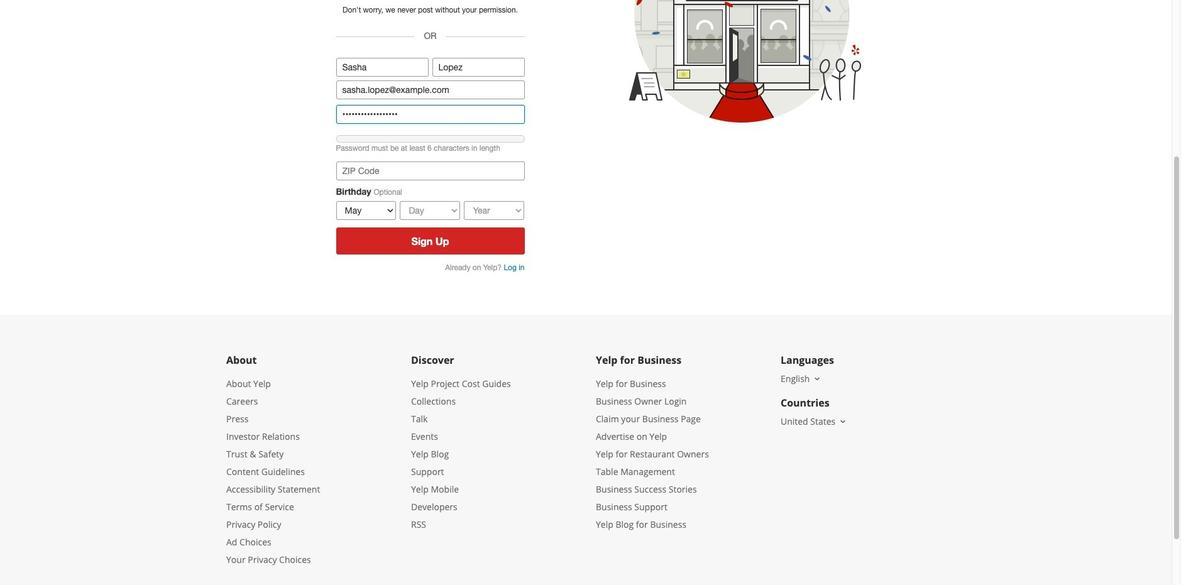 Task type: describe. For each thing, give the bounding box(es) containing it.
Password password field
[[336, 105, 525, 124]]

Last Name text field
[[432, 58, 525, 77]]

16 chevron down v2 image
[[813, 374, 823, 384]]

Email email field
[[336, 81, 525, 100]]



Task type: locate. For each thing, give the bounding box(es) containing it.
First Name text field
[[336, 58, 429, 77]]

ZIP Code text field
[[336, 162, 525, 181]]

16 chevron down v2 image
[[839, 417, 849, 427]]



Task type: vqa. For each thing, say whether or not it's contained in the screenshot.
the "last name" text field
yes



